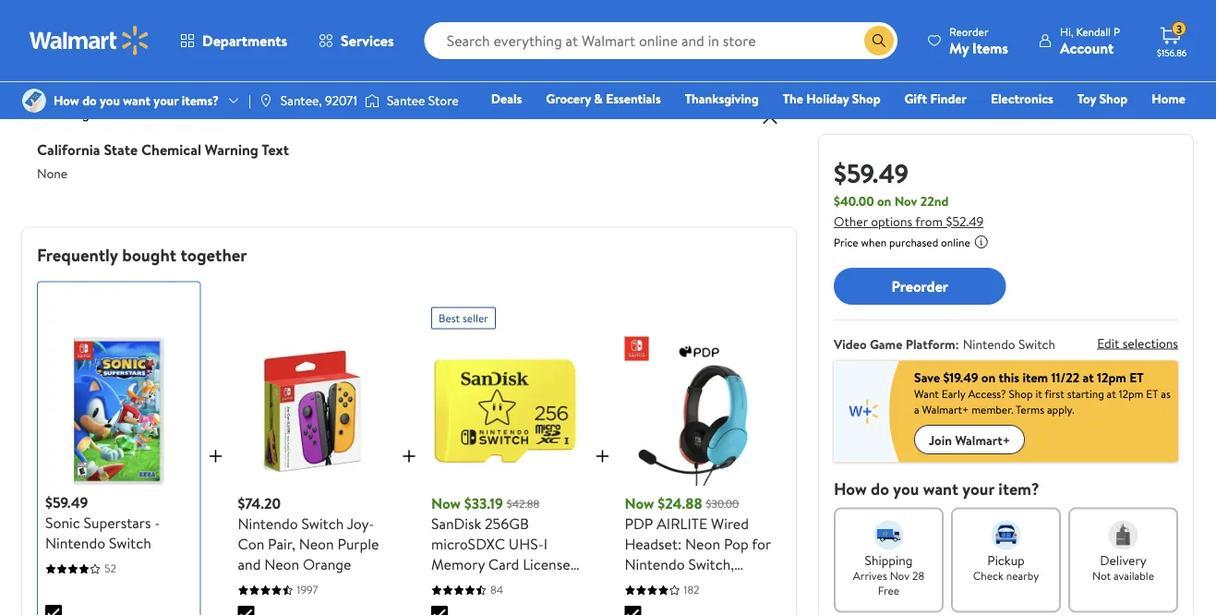 Task type: vqa. For each thing, say whether or not it's contained in the screenshot.
the seller
yes



Task type: locate. For each thing, give the bounding box(es) containing it.
:
[[956, 335, 960, 353]]

at
[[1083, 368, 1095, 386], [1107, 386, 1117, 402]]

now inside the now $24.88 $30.00 pdp airlite wired headset: neon pop for nintendo switch, nintendo switch - oled model
[[625, 493, 654, 514]]

-
[[155, 513, 160, 533], [735, 575, 740, 595]]

switch inside the now $24.88 $30.00 pdp airlite wired headset: neon pop for nintendo switch, nintendo switch - oled model
[[689, 575, 731, 595]]

gift
[[905, 90, 928, 108]]

santee store
[[387, 91, 459, 109]]

this
[[999, 368, 1020, 386]]

do up intent image for shipping
[[871, 477, 890, 500]]

0 horizontal spatial do
[[82, 91, 97, 109]]

1 horizontal spatial now
[[625, 493, 654, 514]]

now left the $33.19
[[431, 493, 461, 514]]

now inside now $33.19 $42.88 sandisk 256gb microsdxc uhs-i memory card licensed for nintendo switch super mario s
[[431, 493, 461, 514]]

84
[[491, 582, 504, 598]]

delivery
[[460, 10, 500, 26], [1101, 551, 1147, 569]]

nov up other options from $52.49 button
[[895, 192, 918, 210]]

toy shop link
[[1070, 89, 1137, 109]]

switch inside $59.49 sonic superstars - nintendo switch
[[109, 533, 151, 553]]

you up intent image for shipping
[[894, 477, 920, 500]]

registry
[[974, 115, 1021, 134]]

1 horizontal spatial you
[[894, 477, 920, 500]]

switch up 52
[[109, 533, 151, 553]]

starting
[[1068, 386, 1105, 402]]

0 horizontal spatial how
[[54, 91, 79, 109]]

0 horizontal spatial product group
[[26, 0, 179, 62]]

warnings
[[37, 102, 96, 122]]

walmart+ inside save $19.49 on this item 11/22 at 12pm et want early access? shop it first starting at 12pm et as a walmart+ member. terms apply.
[[923, 402, 969, 418]]

day
[[432, 36, 448, 52]]

2 horizontal spatial product group
[[607, 0, 759, 62]]

your
[[154, 91, 179, 109], [963, 477, 995, 500]]

1 horizontal spatial  image
[[259, 93, 273, 108]]

0 vertical spatial $59.49
[[834, 155, 909, 191]]

at right starting
[[1107, 386, 1117, 402]]

switch
[[1019, 335, 1056, 353], [302, 514, 344, 534], [109, 533, 151, 553], [518, 575, 560, 595], [689, 575, 731, 595]]

1 horizontal spatial plus image
[[398, 445, 420, 467]]

your left "items?"
[[154, 91, 179, 109]]

want up state at the top left of the page
[[123, 91, 151, 109]]

departments
[[202, 30, 287, 51]]

delivery up shipping
[[460, 10, 500, 26]]

walmart+
[[1131, 115, 1186, 134], [923, 402, 969, 418], [956, 431, 1011, 449]]

0 horizontal spatial plus image
[[205, 445, 227, 467]]

on left this
[[982, 368, 996, 386]]

1 vertical spatial do
[[871, 477, 890, 500]]

on inside save $19.49 on this item 11/22 at 12pm et want early access? shop it first starting at 12pm et as a walmart+ member. terms apply.
[[982, 368, 996, 386]]

shipping
[[451, 36, 491, 52]]

you for how do you want your items?
[[100, 91, 120, 109]]

on
[[878, 192, 892, 210], [982, 368, 996, 386]]

0 horizontal spatial on
[[878, 192, 892, 210]]

preorder button
[[834, 268, 1007, 305]]

1 horizontal spatial for
[[752, 534, 771, 554]]

walmart+ right a at the right
[[923, 402, 969, 418]]

first
[[1045, 386, 1065, 402]]

1 horizontal spatial on
[[982, 368, 996, 386]]

2 plus image from the left
[[398, 445, 420, 467]]

want down 'join'
[[924, 477, 959, 500]]

1 vertical spatial for
[[431, 575, 450, 595]]

0 horizontal spatial you
[[100, 91, 120, 109]]

1997
[[297, 582, 318, 598]]

walmart+ inside 'link'
[[956, 431, 1011, 449]]

1 horizontal spatial pickup
[[988, 551, 1025, 569]]

one debit
[[1045, 115, 1107, 134]]

switch left joy-
[[302, 514, 344, 534]]

services button
[[303, 18, 410, 63]]

$59.49
[[834, 155, 909, 191], [45, 492, 88, 513]]

1 vertical spatial $59.49
[[45, 492, 88, 513]]

you
[[100, 91, 120, 109], [894, 477, 920, 500]]

game
[[870, 335, 903, 353]]

available
[[1114, 568, 1155, 584]]

nintendo inside $59.49 sonic superstars - nintendo switch
[[45, 533, 105, 553]]

santee
[[387, 91, 425, 109]]

0 horizontal spatial $59.49
[[45, 492, 88, 513]]

pickup
[[417, 10, 449, 26], [988, 551, 1025, 569]]

12pm
[[1098, 368, 1127, 386], [1120, 386, 1144, 402]]

2 vertical spatial walmart+
[[956, 431, 1011, 449]]

$59.49 for sonic
[[45, 492, 88, 513]]

1 vertical spatial you
[[894, 477, 920, 500]]

 image right |
[[259, 93, 273, 108]]

intent image for delivery image
[[1109, 521, 1139, 550]]

 image
[[22, 89, 46, 113], [259, 93, 273, 108]]

$30.00
[[706, 496, 739, 511]]

switch down i
[[518, 575, 560, 595]]

best seller
[[439, 310, 489, 326]]

item
[[1023, 368, 1049, 386]]

0 horizontal spatial for
[[431, 575, 450, 595]]

gift finder
[[905, 90, 967, 108]]

 image
[[365, 91, 380, 110]]

1 horizontal spatial delivery
[[1101, 551, 1147, 569]]

$74.20 nintendo switch joy- con pair, neon purple and neon orange
[[238, 493, 379, 575]]

2 product group from the left
[[219, 0, 372, 62]]

0 vertical spatial pickup
[[417, 10, 449, 26]]

essentials
[[606, 90, 661, 108]]

pickup for pickup
[[417, 10, 449, 26]]

con
[[238, 534, 265, 554]]

i
[[544, 534, 548, 554]]

clear search field text image
[[843, 33, 857, 48]]

product group up santee, at the left of the page
[[219, 0, 372, 62]]

0 horizontal spatial -
[[155, 513, 160, 533]]

product group up thanksgiving "link"
[[607, 0, 759, 62]]

california
[[37, 139, 100, 159]]

product group up how do you want your items?
[[26, 0, 179, 62]]

at right 11/22
[[1083, 368, 1095, 386]]

shop right toy
[[1100, 90, 1128, 108]]

0 horizontal spatial  image
[[22, 89, 46, 113]]

now $24.88 $30.00 pdp airlite wired headset: neon pop for nintendo switch, nintendo switch - oled model
[[625, 493, 771, 615]]

$59.49 inside $59.49 $40.00 on nov 22nd other options from $52.49
[[834, 155, 909, 191]]

1 horizontal spatial want
[[924, 477, 959, 500]]

seller
[[463, 310, 489, 326]]

mario
[[472, 595, 509, 615]]

1 vertical spatial want
[[924, 477, 959, 500]]

- inside $59.49 sonic superstars - nintendo switch
[[155, 513, 160, 533]]

joy-
[[347, 514, 375, 534]]

chemical
[[141, 139, 201, 159]]

1 horizontal spatial -
[[735, 575, 740, 595]]

nintendo
[[963, 335, 1016, 353], [238, 514, 298, 534], [45, 533, 105, 553], [625, 554, 685, 575], [454, 575, 514, 595], [625, 575, 685, 595]]

0 vertical spatial do
[[82, 91, 97, 109]]

best
[[439, 310, 460, 326]]

switch down pop
[[689, 575, 731, 595]]

0 vertical spatial you
[[100, 91, 120, 109]]

1 vertical spatial -
[[735, 575, 740, 595]]

plus image
[[205, 445, 227, 467], [398, 445, 420, 467]]

delivery inside delivery not available
[[1101, 551, 1147, 569]]

0 horizontal spatial shop
[[853, 90, 881, 108]]

1 horizontal spatial do
[[871, 477, 890, 500]]

shop left it
[[1009, 386, 1034, 402]]

0 vertical spatial for
[[752, 534, 771, 554]]

1 vertical spatial walmart+
[[923, 402, 969, 418]]

 image up california
[[22, 89, 46, 113]]

for
[[752, 534, 771, 554], [431, 575, 450, 595]]

0 vertical spatial on
[[878, 192, 892, 210]]

video
[[834, 335, 867, 353]]

0 vertical spatial delivery
[[460, 10, 500, 26]]

registry link
[[965, 115, 1029, 134]]

pickup inside pickup check nearby
[[988, 551, 1025, 569]]

now
[[431, 493, 461, 514], [625, 493, 654, 514]]

pickup check nearby
[[974, 551, 1040, 584]]

walmart+ down member.
[[956, 431, 1011, 449]]

1 horizontal spatial your
[[963, 477, 995, 500]]

- right superstars
[[155, 513, 160, 533]]

1 vertical spatial nov
[[890, 568, 910, 584]]

how down walmart plus image
[[834, 477, 867, 500]]

0 horizontal spatial now
[[431, 493, 461, 514]]

for down microsdxc
[[431, 575, 450, 595]]

on inside $59.49 $40.00 on nov 22nd other options from $52.49
[[878, 192, 892, 210]]

kendall
[[1077, 24, 1112, 39]]

neon left pop
[[686, 534, 721, 554]]

Walmart Site-Wide search field
[[425, 22, 898, 59]]

$19.49
[[944, 368, 979, 386]]

frequently
[[37, 243, 118, 267]]

legal information image
[[975, 235, 989, 249]]

0 horizontal spatial pickup
[[417, 10, 449, 26]]

3+ day shipping
[[417, 36, 491, 52]]

deals
[[491, 90, 522, 108]]

0 horizontal spatial delivery
[[460, 10, 500, 26]]

now left $24.88
[[625, 493, 654, 514]]

you for how do you want your item?
[[894, 477, 920, 500]]

- down pop
[[735, 575, 740, 595]]

your left the item?
[[963, 477, 995, 500]]

switch inside $74.20 nintendo switch joy- con pair, neon purple and neon orange
[[302, 514, 344, 534]]

0 horizontal spatial want
[[123, 91, 151, 109]]

edit selections button
[[1098, 334, 1179, 352]]

0 vertical spatial how
[[54, 91, 79, 109]]

 image for santee, 92071
[[259, 93, 273, 108]]

when
[[862, 235, 887, 250]]

debit
[[1076, 115, 1107, 134]]

1 horizontal spatial product group
[[219, 0, 372, 62]]

delivery for delivery
[[460, 10, 500, 26]]

headset:
[[625, 534, 682, 554]]

1 vertical spatial on
[[982, 368, 996, 386]]

1 horizontal spatial shop
[[1009, 386, 1034, 402]]

$59.49 $40.00 on nov 22nd other options from $52.49
[[834, 155, 984, 231]]

your for items?
[[154, 91, 179, 109]]

now for pdp
[[625, 493, 654, 514]]

1 vertical spatial pickup
[[988, 551, 1025, 569]]

do up california
[[82, 91, 97, 109]]

2 now from the left
[[625, 493, 654, 514]]

california state chemical warning text none
[[37, 139, 289, 182]]

1 horizontal spatial $59.49
[[834, 155, 909, 191]]

uhs-
[[509, 534, 544, 554]]

for right pop
[[752, 534, 771, 554]]

shop right "holiday"
[[853, 90, 881, 108]]

for inside the now $24.88 $30.00 pdp airlite wired headset: neon pop for nintendo switch, nintendo switch - oled model
[[752, 534, 771, 554]]

nov left 28
[[890, 568, 910, 584]]

0 horizontal spatial your
[[154, 91, 179, 109]]

1 vertical spatial delivery
[[1101, 551, 1147, 569]]

Search search field
[[425, 22, 898, 59]]

on up "options"
[[878, 192, 892, 210]]

walmart+ link
[[1123, 115, 1195, 134]]

1 vertical spatial your
[[963, 477, 995, 500]]

you right warnings
[[100, 91, 120, 109]]

pickup for pickup check nearby
[[988, 551, 1025, 569]]

et
[[1130, 368, 1145, 386], [1147, 386, 1159, 402]]

neon right "and"
[[264, 554, 300, 575]]

your for item?
[[963, 477, 995, 500]]

walmart+ down home
[[1131, 115, 1186, 134]]

1 vertical spatial how
[[834, 477, 867, 500]]

warnings image
[[759, 109, 782, 131]]

now for sandisk
[[431, 493, 461, 514]]

$59.49 inside $59.49 sonic superstars - nintendo switch
[[45, 492, 88, 513]]

0 vertical spatial -
[[155, 513, 160, 533]]

1 now from the left
[[431, 493, 461, 514]]

one
[[1045, 115, 1072, 134]]

pickup down intent image for pickup
[[988, 551, 1025, 569]]

182
[[684, 582, 700, 598]]

how do you want your item?
[[834, 477, 1040, 500]]

None checkbox
[[45, 605, 62, 615], [238, 606, 255, 615], [431, 606, 448, 615], [625, 606, 642, 615], [45, 605, 62, 615], [238, 606, 255, 615], [431, 606, 448, 615], [625, 606, 642, 615]]

edit selections
[[1098, 334, 1179, 352]]

grocery & essentials
[[546, 90, 661, 108]]

delivery down intent image for delivery
[[1101, 551, 1147, 569]]

switch up 'item'
[[1019, 335, 1056, 353]]

1 horizontal spatial how
[[834, 477, 867, 500]]

santee, 92071
[[281, 91, 357, 109]]

how
[[54, 91, 79, 109], [834, 477, 867, 500]]

arrives
[[854, 568, 888, 584]]

together
[[181, 243, 247, 267]]

from
[[916, 213, 944, 231]]

0 vertical spatial nov
[[895, 192, 918, 210]]

3+
[[417, 36, 429, 52]]

platform
[[906, 335, 956, 353]]

for inside now $33.19 $42.88 sandisk 256gb microsdxc uhs-i memory card licensed for nintendo switch super mario s
[[431, 575, 450, 595]]

product group
[[26, 0, 179, 62], [219, 0, 372, 62], [607, 0, 759, 62]]

pickup up day
[[417, 10, 449, 26]]

neon right pair, at the bottom of the page
[[299, 534, 334, 554]]

0 vertical spatial want
[[123, 91, 151, 109]]

0 vertical spatial your
[[154, 91, 179, 109]]

how up california
[[54, 91, 79, 109]]

nintendo switch joy-con pair, neon purple and neon orange image
[[238, 337, 387, 486]]

preorder
[[892, 276, 949, 296]]



Task type: describe. For each thing, give the bounding box(es) containing it.
$42.88
[[507, 496, 540, 511]]

p
[[1114, 24, 1121, 39]]

account
[[1061, 37, 1115, 58]]

purple
[[338, 534, 379, 554]]

2 horizontal spatial shop
[[1100, 90, 1128, 108]]

shop inside save $19.49 on this item 11/22 at 12pm et want early access? shop it first starting at 12pm et as a walmart+ member. terms apply.
[[1009, 386, 1034, 402]]

12pm left as
[[1120, 386, 1144, 402]]

superstars
[[84, 513, 151, 533]]

$74.20
[[238, 493, 281, 514]]

11/22
[[1052, 368, 1080, 386]]

now $33.19 $42.88 sandisk 256gb microsdxc uhs-i memory card licensed for nintendo switch super mario s
[[431, 493, 579, 615]]

early
[[942, 386, 966, 402]]

nov inside $59.49 $40.00 on nov 22nd other options from $52.49
[[895, 192, 918, 210]]

store
[[429, 91, 459, 109]]

departments button
[[164, 18, 303, 63]]

nov inside "shipping arrives nov 28 free"
[[890, 568, 910, 584]]

pdp airlite wired headset: neon pop for nintendo switch, nintendo switch - oled model image
[[625, 337, 774, 486]]

28
[[913, 568, 925, 584]]

1 plus image from the left
[[205, 445, 227, 467]]

grocery & essentials link
[[538, 89, 670, 109]]

electronics
[[991, 90, 1054, 108]]

a
[[915, 402, 920, 418]]

sonic superstars - nintendo switch image
[[45, 338, 193, 485]]

access?
[[969, 386, 1007, 402]]

microsdxc
[[431, 534, 505, 554]]

do for how do you want your item?
[[871, 477, 890, 500]]

switch,
[[689, 554, 735, 575]]

memory
[[431, 554, 485, 575]]

warning
[[205, 139, 259, 159]]

switch inside now $33.19 $42.88 sandisk 256gb microsdxc uhs-i memory card licensed for nintendo switch super mario s
[[518, 575, 560, 595]]

terms
[[1016, 402, 1045, 418]]

wired
[[711, 514, 749, 534]]

card
[[489, 554, 520, 575]]

0 vertical spatial walmart+
[[1131, 115, 1186, 134]]

options
[[871, 213, 913, 231]]

how do you want your items?
[[54, 91, 219, 109]]

on for $59.49
[[878, 192, 892, 210]]

online
[[942, 235, 971, 250]]

92071
[[325, 91, 357, 109]]

text
[[262, 139, 289, 159]]

video game platform : nintendo switch
[[834, 335, 1056, 353]]

home link
[[1144, 89, 1195, 109]]

state
[[104, 139, 138, 159]]

save
[[915, 368, 941, 386]]

nintendo inside $74.20 nintendo switch joy- con pair, neon purple and neon orange
[[238, 514, 298, 534]]

frequently bought together
[[37, 243, 247, 267]]

purchased
[[890, 235, 939, 250]]

22nd
[[921, 192, 949, 210]]

finder
[[931, 90, 967, 108]]

$24.88
[[658, 493, 703, 514]]

walmart image
[[30, 26, 150, 55]]

how for how do you want your items?
[[54, 91, 79, 109]]

selections
[[1123, 334, 1179, 352]]

|
[[249, 91, 251, 109]]

edit
[[1098, 334, 1120, 352]]

on for save
[[982, 368, 996, 386]]

- inside the now $24.88 $30.00 pdp airlite wired headset: neon pop for nintendo switch, nintendo switch - oled model
[[735, 575, 740, 595]]

walmart plus image
[[834, 361, 900, 462]]

3 product group from the left
[[607, 0, 759, 62]]

0 horizontal spatial at
[[1083, 368, 1095, 386]]

$33.19
[[464, 493, 503, 514]]

shipping
[[865, 551, 913, 569]]

the holiday shop
[[783, 90, 881, 108]]

price
[[834, 235, 859, 250]]

save $19.49 on this item 11/22 at 12pm et want early access? shop it first starting at 12pm et as a walmart+ member. terms apply.
[[915, 368, 1171, 418]]

shipping arrives nov 28 free
[[854, 551, 925, 599]]

as
[[1162, 386, 1171, 402]]

deals link
[[483, 89, 531, 109]]

sandisk 256gb microsdxc uhs-i memory card licensed for nintendo switch super mario super star- 100mb/s read, 90mb/s write, class 10, u3 - sdsqxao-256g-awczn image
[[431, 337, 581, 486]]

 image for how do you want your items?
[[22, 89, 46, 113]]

$59.49 for $40.00
[[834, 155, 909, 191]]

item?
[[999, 477, 1040, 500]]

$40.00
[[834, 192, 875, 210]]

toy shop
[[1078, 90, 1128, 108]]

$156.86
[[1158, 46, 1188, 59]]

save $19.49 on this item 11/22 at 12pm et element
[[915, 368, 1145, 386]]

thanksgiving
[[685, 90, 759, 108]]

do for how do you want your items?
[[82, 91, 97, 109]]

pdp
[[625, 514, 654, 534]]

pair,
[[268, 534, 296, 554]]

oled
[[625, 595, 664, 615]]

orange
[[303, 554, 352, 575]]

join walmart+ link
[[915, 425, 1026, 455]]

other
[[834, 213, 868, 231]]

intent image for pickup image
[[992, 521, 1021, 550]]

neon inside the now $24.88 $30.00 pdp airlite wired headset: neon pop for nintendo switch, nintendo switch - oled model
[[686, 534, 721, 554]]

my
[[950, 37, 969, 58]]

how for how do you want your item?
[[834, 477, 867, 500]]

256gb
[[485, 514, 529, 534]]

1 horizontal spatial et
[[1147, 386, 1159, 402]]

nintendo inside now $33.19 $42.88 sandisk 256gb microsdxc uhs-i memory card licensed for nintendo switch super mario s
[[454, 575, 514, 595]]

want for item?
[[924, 477, 959, 500]]

home fashion
[[907, 90, 1186, 134]]

model
[[668, 595, 708, 615]]

toy
[[1078, 90, 1097, 108]]

plus image
[[592, 445, 614, 467]]

want for items?
[[123, 91, 151, 109]]

0 horizontal spatial et
[[1130, 368, 1145, 386]]

the
[[783, 90, 804, 108]]

holiday
[[807, 90, 850, 108]]

1 product group from the left
[[26, 0, 179, 62]]

fashion
[[907, 115, 950, 134]]

delivery for delivery not available
[[1101, 551, 1147, 569]]

1 horizontal spatial at
[[1107, 386, 1117, 402]]

12pm down edit
[[1098, 368, 1127, 386]]

want
[[915, 386, 940, 402]]

pop
[[724, 534, 749, 554]]

grocery
[[546, 90, 591, 108]]

reorder
[[950, 24, 989, 39]]

the holiday shop link
[[775, 89, 889, 109]]

price when purchased online
[[834, 235, 971, 250]]

3
[[1177, 21, 1183, 37]]

intent image for shipping image
[[875, 521, 904, 550]]

search icon image
[[872, 33, 887, 48]]



